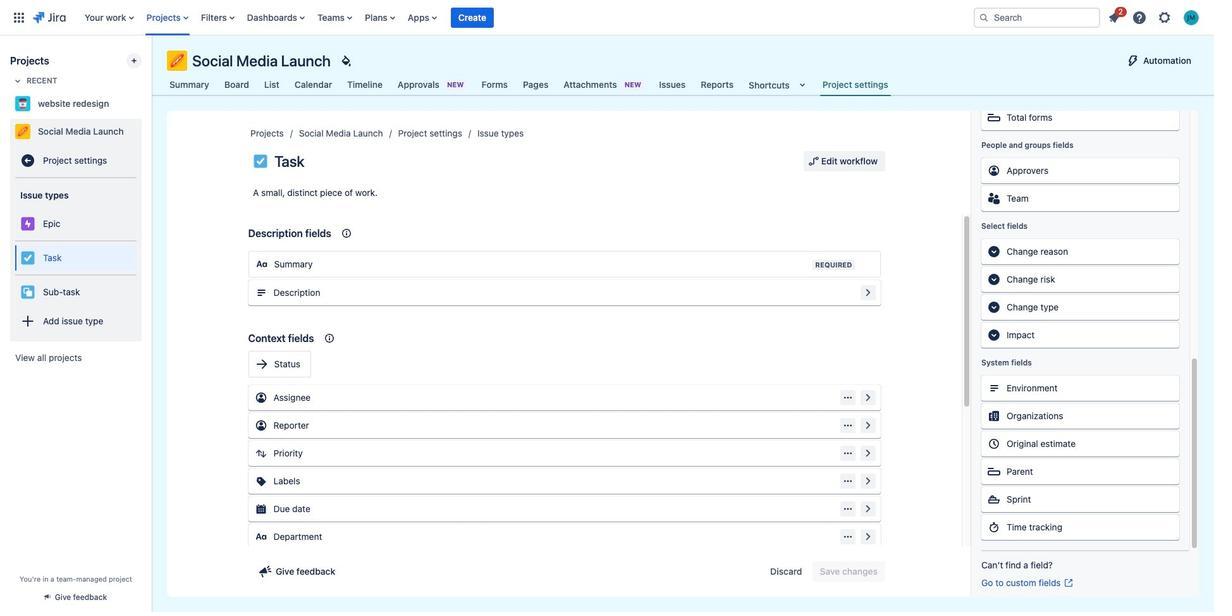 Task type: vqa. For each thing, say whether or not it's contained in the screenshot.
Create issue image
no



Task type: locate. For each thing, give the bounding box(es) containing it.
add to starred image
[[138, 96, 153, 111], [138, 124, 153, 139]]

1 vertical spatial add to starred image
[[138, 124, 153, 139]]

assignee - open field configuration image
[[861, 390, 876, 406]]

0 vertical spatial add to starred image
[[138, 96, 153, 111]]

jira image
[[33, 10, 66, 25], [33, 10, 66, 25]]

automation image
[[1126, 53, 1141, 68]]

list item
[[451, 0, 494, 35], [1103, 5, 1127, 28]]

reporter - open field configuration image
[[861, 418, 876, 433]]

add issue type image
[[20, 314, 35, 329]]

collapse recent projects image
[[10, 73, 25, 89]]

group
[[804, 151, 886, 171], [15, 178, 137, 342], [15, 240, 137, 275], [763, 562, 886, 582]]

tab list
[[159, 73, 899, 96]]

issue type icon image
[[253, 154, 268, 169]]

due date - open field configuration image
[[861, 502, 876, 517]]

1 add to starred image from the top
[[138, 96, 153, 111]]

list item inside list
[[1103, 5, 1127, 28]]

list
[[78, 0, 964, 35], [1103, 5, 1207, 29]]

sidebar navigation image
[[138, 51, 166, 76]]

banner
[[0, 0, 1215, 35]]

1 horizontal spatial list item
[[1103, 5, 1127, 28]]

more actions for department image
[[843, 532, 853, 542]]

None search field
[[974, 7, 1101, 28]]

labels - open field configuration image
[[861, 474, 876, 489]]

notifications image
[[1107, 10, 1122, 25]]

help image
[[1133, 10, 1148, 25]]

department - open field configuration image
[[861, 530, 876, 545]]



Task type: describe. For each thing, give the bounding box(es) containing it.
more information about the context fields image
[[339, 226, 354, 241]]

0 horizontal spatial list item
[[451, 0, 494, 35]]

1 horizontal spatial list
[[1103, 5, 1207, 29]]

0 horizontal spatial list
[[78, 0, 964, 35]]

more actions for reporter image
[[843, 421, 853, 431]]

more information about the context fields image
[[322, 331, 337, 346]]

description fields element
[[243, 216, 886, 311]]

your profile and settings image
[[1184, 10, 1200, 25]]

appswitcher icon image
[[11, 10, 27, 25]]

search image
[[979, 12, 990, 22]]

more actions for priority image
[[843, 449, 853, 459]]

primary element
[[8, 0, 964, 35]]

more actions for labels image
[[843, 476, 853, 487]]

2 add to starred image from the top
[[138, 124, 153, 139]]

this link will be opened in a new tab image
[[1064, 578, 1074, 588]]

Search field
[[974, 7, 1101, 28]]

settings image
[[1158, 10, 1173, 25]]

more actions for assignee image
[[843, 393, 853, 403]]

more actions for due date image
[[843, 504, 853, 514]]

context fields element
[[243, 321, 886, 611]]

create project image
[[129, 56, 139, 66]]

description - open field configuration image
[[861, 285, 876, 301]]

set project background image
[[339, 53, 354, 68]]

priority - open field configuration image
[[861, 446, 876, 461]]



